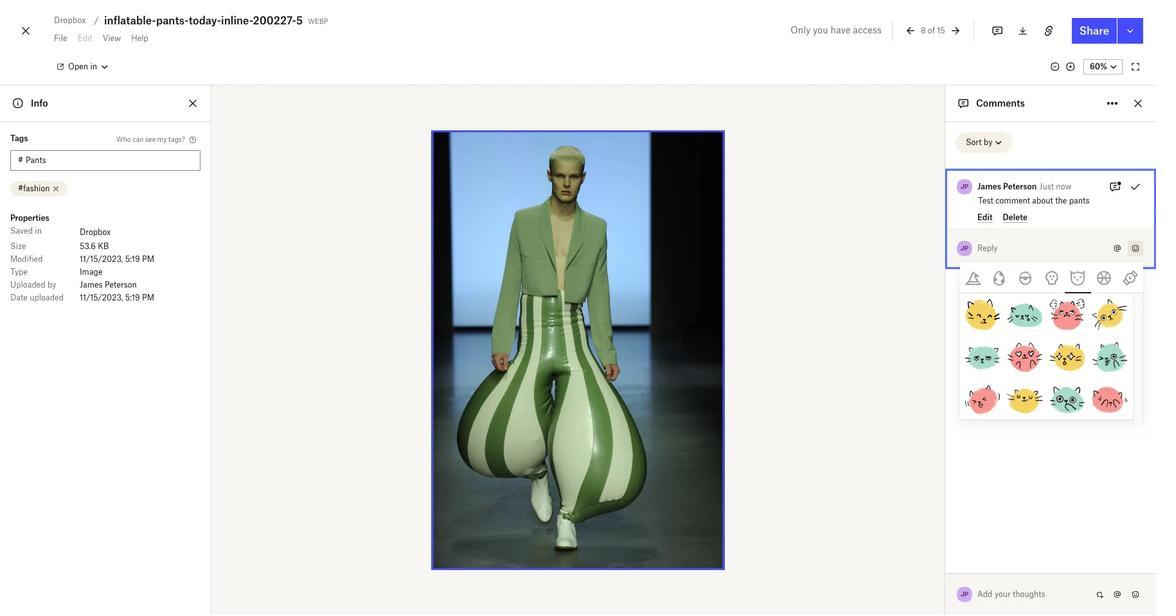 Task type: vqa. For each thing, say whether or not it's contained in the screenshot.
5
yes



Task type: locate. For each thing, give the bounding box(es) containing it.
uploaded down microsoft_pride_21_demisexual.jpg at right bottom
[[913, 346, 942, 353]]

table containing saved in
[[10, 225, 201, 305]]

4 row from the top
[[10, 266, 201, 279]]

microsoft_pride inside 'microsoft_pride_21_neutrois.jpg uploaded to microsoft_pride'
[[952, 422, 1000, 429]]

3 microsoft_pride from the top
[[952, 422, 1000, 429]]

1 vertical spatial pm
[[142, 293, 154, 303]]

11/15/2023, 5:19 pm
[[80, 254, 154, 264], [80, 293, 154, 303]]

to down 'microsoft_pride_21_neutrois.jpg'
[[944, 422, 950, 429]]

1 vertical spatial 11/15/2023, 5:19 pm
[[80, 293, 154, 303]]

1 copy link button from the top
[[1071, 335, 1119, 350]]

love-struck cat image
[[1007, 339, 1043, 375]]

to down microsoft_pride_21_bisexual.jpg at the bottom right
[[944, 384, 950, 391]]

uploaded down the microsoft_pride_21_pansexual.jpg
[[913, 535, 942, 543]]

to for microsoft_pride_21_bisexual.jpg
[[944, 384, 950, 391]]

uploaded down the microsoft_pride_21_intersex.jpg
[[913, 497, 942, 505]]

row up james peterson
[[10, 266, 201, 279]]

link for microsoft_pride_21_demisexual.jpg
[[1099, 337, 1113, 347]]

11/15/2023, down the 'kb'
[[80, 254, 123, 264]]

copy for microsoft_pride_21_neutrois.jpg
[[1078, 413, 1097, 423]]

successful!
[[939, 581, 988, 592]]

#fashion button
[[10, 181, 68, 197]]

peterson down the 'kb'
[[105, 280, 137, 290]]

11/15/2023, down james peterson
[[80, 293, 123, 303]]

2 5:19 from the top
[[125, 293, 140, 303]]

microsoft_pride_21_pride_flag.jpg uploaded to
[[887, 445, 1014, 467]]

james peterson just now
[[977, 182, 1072, 192]]

peterson for james peterson just now
[[1003, 182, 1037, 192]]

access
[[853, 24, 882, 35]]

0 vertical spatial uploaded
[[30, 293, 64, 303]]

5:19
[[125, 254, 140, 264], [125, 293, 140, 303]]

saved in
[[10, 226, 42, 236]]

5:19 up james peterson
[[125, 254, 140, 264]]

james peterson
[[80, 280, 137, 290]]

microsoft_pride_21_demisexual.jpg
[[887, 331, 1019, 341]]

3 to from the top
[[944, 422, 950, 429]]

james
[[977, 182, 1001, 192], [80, 280, 103, 290]]

james inside table
[[80, 280, 103, 290]]

james up "test"
[[977, 182, 1001, 192]]

to inside microsoft_pride_21_intersex.jpg uploaded to
[[944, 497, 950, 505]]

upload successful! all items successfully uploaded
[[905, 581, 1020, 602]]

microsoft_pride down mopey cat image
[[952, 384, 1000, 391]]

3 copy from the top
[[1078, 413, 1097, 423]]

copy link button
[[1071, 335, 1119, 350], [1071, 373, 1119, 388], [1071, 411, 1119, 426], [1071, 562, 1119, 578]]

1 vertical spatial james
[[80, 280, 103, 290]]

who can see my tags?
[[116, 135, 185, 143]]

2 copy link button from the top
[[1071, 373, 1119, 388]]

tab list
[[960, 263, 1143, 294]]

uploaded inside 'microsoft_pride_21_neutrois.jpg uploaded to microsoft_pride'
[[913, 422, 942, 429]]

microsoft_pride
[[952, 346, 1000, 353], [952, 384, 1000, 391], [952, 422, 1000, 429]]

1 pm from the top
[[142, 254, 154, 264]]

2 to from the top
[[944, 384, 950, 391]]

pm
[[142, 254, 154, 264], [142, 293, 154, 303]]

row down 'dropbox' link
[[10, 240, 201, 253]]

microsoft_pride down microsoft_pride_21_demisexual.jpg at right bottom
[[952, 346, 1000, 353]]

3 copy link from the top
[[1078, 413, 1113, 423]]

uploaded
[[10, 280, 45, 290], [913, 346, 942, 353], [913, 384, 942, 391], [913, 422, 942, 429], [913, 459, 942, 467], [913, 497, 942, 505], [913, 535, 942, 543]]

copy link
[[1078, 337, 1113, 347], [1078, 375, 1113, 385], [1078, 413, 1113, 423], [1078, 565, 1113, 575]]

uploaded inside microsoft_pride_21_demisexual.jpg uploaded to microsoft_pride
[[913, 346, 942, 353]]

1 vertical spatial 11/15/2023,
[[80, 293, 123, 303]]

of
[[928, 26, 935, 35]]

thoughts
[[1013, 590, 1045, 600]]

copy
[[1078, 337, 1097, 347], [1078, 375, 1097, 385], [1078, 413, 1097, 423], [1078, 565, 1097, 575]]

0 vertical spatial james
[[977, 182, 1001, 192]]

to inside microsoft_pride_21_pride_flag.jpg uploaded to
[[944, 459, 950, 467]]

peterson inside table
[[105, 280, 137, 290]]

1 5:19 from the top
[[125, 254, 140, 264]]

link for microsoft_pride_21_neutrois.jpg
[[1099, 413, 1113, 423]]

8
[[921, 26, 926, 35]]

microsoft_pride_21_pride_flag.jpg
[[887, 445, 1014, 454]]

inflatable-
[[104, 14, 156, 27]]

2 11/15/2023, from the top
[[80, 293, 123, 303]]

microsoft_pride link down laughing cat "image"
[[952, 420, 1000, 431]]

your
[[995, 590, 1011, 600]]

2 vertical spatial microsoft_pride link
[[952, 420, 1000, 431]]

1 11/15/2023, 5:19 pm from the top
[[80, 254, 154, 264]]

2 copy from the top
[[1078, 375, 1097, 385]]

proud cat image
[[1007, 382, 1043, 418]]

2 row from the top
[[10, 240, 201, 253]]

1 microsoft_pride link from the top
[[952, 344, 1000, 355]]

2 microsoft_pride link from the top
[[952, 382, 1000, 393]]

1 horizontal spatial james
[[977, 182, 1001, 192]]

1 vertical spatial microsoft_pride link
[[952, 382, 1000, 393]]

2 link from the top
[[1099, 375, 1113, 385]]

0 vertical spatial 11/15/2023,
[[80, 254, 123, 264]]

image
[[80, 267, 103, 277]]

you
[[813, 24, 828, 35]]

microsoft_pride link down microsoft_pride_21_demisexual.jpg at right bottom
[[952, 344, 1000, 355]]

mopey cat image
[[965, 339, 1001, 375]]

dropbox link
[[80, 226, 111, 239]]

link
[[1099, 337, 1113, 347], [1099, 375, 1113, 385], [1099, 413, 1113, 423], [1099, 565, 1113, 575]]

1 horizontal spatial peterson
[[1003, 182, 1037, 192]]

5 row from the top
[[10, 279, 201, 292]]

link for microsoft_pride_21_bisexual.jpg
[[1099, 375, 1113, 385]]

uploaded down type
[[10, 280, 45, 290]]

5 to from the top
[[944, 497, 950, 505]]

to inside microsoft_pride_21_demisexual.jpg uploaded to microsoft_pride
[[944, 346, 950, 353]]

uploaded down 'microsoft_pride_21_neutrois.jpg'
[[913, 422, 942, 429]]

microsoft_pride down laughing cat "image"
[[952, 422, 1000, 429]]

only you have access
[[791, 24, 882, 35]]

11/15/2023, 5:19 pm down the 'kb'
[[80, 254, 154, 264]]

to inside microsoft_pride_21_bisexual.jpg uploaded to microsoft_pride
[[944, 384, 950, 391]]

row down the 'kb'
[[10, 253, 201, 266]]

to inside microsoft_pride_21_pansexual.jpg uploaded to
[[944, 535, 950, 543]]

to down the microsoft_pride_21_pansexual.jpg
[[944, 535, 950, 543]]

4 copy from the top
[[1078, 565, 1097, 575]]

200227-
[[253, 14, 296, 27]]

1 microsoft_pride from the top
[[952, 346, 1000, 353]]

1 row from the top
[[10, 225, 201, 240]]

uploaded for microsoft_pride_21_demisexual.jpg
[[913, 346, 942, 353]]

6 to from the top
[[944, 535, 950, 543]]

0 horizontal spatial uploaded
[[30, 293, 64, 303]]

to down microsoft_pride_21_demisexual.jpg at right bottom
[[944, 346, 950, 353]]

2 microsoft_pride from the top
[[952, 384, 1000, 391]]

#
[[18, 156, 23, 165]]

to down the microsoft_pride_21_intersex.jpg
[[944, 497, 950, 505]]

1 vertical spatial 5:19
[[125, 293, 140, 303]]

15
[[937, 26, 945, 35]]

1 copy link from the top
[[1078, 337, 1113, 347]]

11/15/2023, 5:19 pm down james peterson
[[80, 293, 154, 303]]

5:19 down james peterson
[[125, 293, 140, 303]]

size
[[10, 242, 26, 251]]

0 horizontal spatial james
[[80, 280, 103, 290]]

0 vertical spatial 11/15/2023, 5:19 pm
[[80, 254, 154, 264]]

to for microsoft_pride_21_demisexual.jpg
[[944, 346, 950, 353]]

53.6 kb
[[80, 242, 109, 251]]

microsoft_pride inside microsoft_pride_21_demisexual.jpg uploaded to microsoft_pride
[[952, 346, 1000, 353]]

james down image at top left
[[80, 280, 103, 290]]

11/15/2023,
[[80, 254, 123, 264], [80, 293, 123, 303]]

cat image
[[1071, 271, 1085, 286]]

0 horizontal spatial peterson
[[105, 280, 137, 290]]

table
[[10, 225, 201, 305]]

row down image at top left
[[10, 279, 201, 292]]

3 link from the top
[[1099, 413, 1113, 423]]

1 vertical spatial microsoft_pride
[[952, 384, 1000, 391]]

3 copy link button from the top
[[1071, 411, 1119, 426]]

0 vertical spatial peterson
[[1003, 182, 1037, 192]]

to down the microsoft_pride_21_pride_flag.jpg on the right of page
[[944, 459, 950, 467]]

2 vertical spatial microsoft_pride
[[952, 422, 1000, 429]]

only
[[791, 24, 811, 35]]

0 vertical spatial pm
[[142, 254, 154, 264]]

today-
[[189, 14, 221, 27]]

1 link from the top
[[1099, 337, 1113, 347]]

uploaded
[[30, 293, 64, 303], [986, 593, 1020, 602]]

peterson
[[1003, 182, 1037, 192], [105, 280, 137, 290]]

uploaded inside microsoft_pride_21_pride_flag.jpg uploaded to
[[913, 459, 942, 467]]

copy link button for microsoft_pride_21_bisexual.jpg
[[1071, 373, 1119, 388]]

uploaded inside microsoft_pride_21_bisexual.jpg uploaded to microsoft_pride
[[913, 384, 942, 391]]

copy for microsoft_pride_21_demisexual.jpg
[[1078, 337, 1097, 347]]

pm for kb
[[142, 254, 154, 264]]

pants-
[[156, 14, 189, 27]]

1 vertical spatial peterson
[[105, 280, 137, 290]]

peterson up comment
[[1003, 182, 1037, 192]]

peterson for james peterson
[[105, 280, 137, 290]]

uploaded inside table
[[30, 293, 64, 303]]

2 11/15/2023, 5:19 pm from the top
[[80, 293, 154, 303]]

can
[[133, 135, 143, 143]]

tags
[[10, 134, 28, 143]]

1 11/15/2023, from the top
[[80, 254, 123, 264]]

3 microsoft_pride link from the top
[[952, 420, 1000, 431]]

copy link button for microsoft_pride_21_neutrois.jpg
[[1071, 411, 1119, 426]]

row containing saved in
[[10, 225, 201, 240]]

microsoft_pride link down mopey cat image
[[952, 382, 1000, 393]]

#fashion
[[18, 184, 50, 193]]

kb
[[98, 242, 109, 251]]

eyeball image
[[1019, 272, 1032, 285]]

1 horizontal spatial uploaded
[[986, 593, 1020, 602]]

2 copy link from the top
[[1078, 375, 1113, 385]]

to
[[944, 346, 950, 353], [944, 384, 950, 391], [944, 422, 950, 429], [944, 459, 950, 467], [944, 497, 950, 505], [944, 535, 950, 543]]

microsoft_pride for microsoft_pride_21_demisexual.jpg
[[952, 346, 1000, 353]]

0 vertical spatial microsoft_pride
[[952, 346, 1000, 353]]

0 vertical spatial 5:19
[[125, 254, 140, 264]]

6 row from the top
[[10, 292, 201, 305]]

microsoft_pride inside microsoft_pride_21_bisexual.jpg uploaded to microsoft_pride
[[952, 384, 1000, 391]]

row
[[10, 225, 201, 240], [10, 240, 201, 253], [10, 253, 201, 266], [10, 266, 201, 279], [10, 279, 201, 292], [10, 292, 201, 305]]

microsoft_pride link
[[952, 344, 1000, 355], [952, 382, 1000, 393], [952, 420, 1000, 431]]

uploaded inside microsoft_pride_21_pansexual.jpg uploaded to
[[913, 535, 942, 543]]

to inside 'microsoft_pride_21_neutrois.jpg uploaded to microsoft_pride'
[[944, 422, 950, 429]]

11/15/2023, for peterson
[[80, 293, 123, 303]]

3 row from the top
[[10, 253, 201, 266]]

properties
[[10, 213, 49, 223]]

row up the 'kb'
[[10, 225, 201, 240]]

date uploaded
[[10, 293, 64, 303]]

4 to from the top
[[944, 459, 950, 467]]

1 copy from the top
[[1078, 337, 1097, 347]]

/
[[94, 15, 99, 26]]

row down james peterson
[[10, 292, 201, 305]]

0 vertical spatial microsoft_pride link
[[952, 344, 1000, 355]]

copy for microsoft_pride_21_bisexual.jpg
[[1078, 375, 1097, 385]]

in
[[35, 226, 42, 236]]

microsoft_pride_21_bisexual.jpg
[[887, 369, 1007, 379]]

my
[[157, 135, 167, 143]]

microsoft_pride_21_neutrois.jpg
[[887, 407, 1008, 416]]

2 pm from the top
[[142, 293, 154, 303]]

1 vertical spatial uploaded
[[986, 593, 1020, 602]]

uploaded down the microsoft_pride_21_pride_flag.jpg on the right of page
[[913, 459, 942, 467]]

1 to from the top
[[944, 346, 950, 353]]

teasing cat image
[[1092, 339, 1128, 375]]

uploaded down microsoft_pride_21_bisexual.jpg at the bottom right
[[913, 384, 942, 391]]

upload
[[905, 581, 936, 592]]

Reply text field
[[978, 238, 1110, 259]]

uploaded inside microsoft_pride_21_intersex.jpg uploaded to
[[913, 497, 942, 505]]



Task type: describe. For each thing, give the bounding box(es) containing it.
add
[[977, 590, 993, 600]]

close right sidebar image
[[1130, 96, 1146, 111]]

row containing size
[[10, 240, 201, 253]]

microsoft_pride link for microsoft_pride_21_bisexual.jpg
[[952, 382, 1000, 393]]

microsoft_pride for microsoft_pride_21_bisexual.jpg
[[952, 384, 1000, 391]]

to for microsoft_pride_21_pride_flag.jpg
[[944, 459, 950, 467]]

8 of 15
[[921, 26, 945, 35]]

microsoft_pride_21_intersex.jpg uploaded to
[[887, 483, 1006, 505]]

row containing date uploaded
[[10, 292, 201, 305]]

dropbox
[[80, 227, 111, 237]]

james for james peterson
[[80, 280, 103, 290]]

amazed cat image
[[1049, 339, 1085, 375]]

close image
[[18, 21, 33, 41]]

reply
[[977, 244, 998, 253]]

to for microsoft_pride_21_pansexual.jpg
[[944, 535, 950, 543]]

type
[[10, 267, 28, 277]]

add your thoughts image
[[978, 588, 1082, 602]]

microsoft_pride_21_pansexual.jpg
[[887, 521, 1013, 530]]

modified
[[10, 254, 43, 264]]

microsoft_pride_21_demisexual.jpg uploaded to microsoft_pride
[[887, 331, 1019, 353]]

microsoft_pride_21_intersex.jpg
[[887, 483, 1006, 492]]

4 copy link from the top
[[1078, 565, 1113, 575]]

uploaded for microsoft_pride_21_bisexual.jpg
[[913, 384, 942, 391]]

uploaded for microsoft_pride_21_pansexual.jpg
[[913, 535, 942, 543]]

uploaded for microsoft_pride_21_pride_flag.jpg
[[913, 459, 942, 467]]

microsoft_pride link for microsoft_pride_21_neutrois.jpg
[[952, 420, 1000, 431]]

tags?
[[168, 135, 185, 143]]

11/15/2023, 5:19 pm for kb
[[80, 254, 154, 264]]

dinosaur image
[[994, 271, 1005, 286]]

happy cat image
[[965, 297, 1001, 333]]

row containing modified
[[10, 253, 201, 266]]

by
[[48, 280, 56, 290]]

4 link from the top
[[1099, 565, 1113, 575]]

upload successful! alert
[[856, 288, 1140, 616]]

microsoft_pride_21_lesbian.jpg
[[887, 558, 1005, 568]]

laughing cat image
[[965, 382, 1001, 418]]

inline-
[[221, 14, 253, 27]]

5
[[296, 14, 303, 27]]

microsoft_pride_21_pansexual.jpg uploaded to
[[887, 521, 1013, 543]]

all
[[905, 593, 915, 602]]

info
[[31, 98, 48, 109]]

wizard image
[[965, 272, 981, 285]]

angry cat image
[[1049, 297, 1085, 333]]

comment
[[995, 196, 1030, 206]]

uploaded by
[[10, 280, 56, 290]]

to for microsoft_pride_21_intersex.jpg
[[944, 497, 950, 505]]

to for microsoft_pride_21_neutrois.jpg
[[944, 422, 950, 429]]

just
[[1039, 182, 1054, 192]]

/ inflatable-pants-today-inline-200227-5 webp
[[94, 14, 328, 27]]

have
[[831, 24, 851, 35]]

row containing type
[[10, 266, 201, 279]]

sports image
[[1097, 271, 1111, 285]]

add your thoughts
[[977, 590, 1045, 600]]

now
[[1056, 182, 1072, 192]]

53.6
[[80, 242, 96, 251]]

share
[[1079, 24, 1109, 37]]

james for james peterson just now
[[977, 182, 1001, 192]]

webp
[[308, 15, 328, 26]]

who can see my tags? image
[[188, 135, 198, 145]]

11/15/2023, for kb
[[80, 254, 123, 264]]

4 copy link button from the top
[[1071, 562, 1119, 578]]

close left sidebar image
[[185, 96, 201, 111]]

basic image
[[1122, 271, 1138, 286]]

uploaded inside table
[[10, 280, 45, 290]]

copy link for microsoft_pride_21_bisexual.jpg
[[1078, 375, 1113, 385]]

sad cat image
[[1007, 297, 1043, 333]]

copy link for microsoft_pride_21_neutrois.jpg
[[1078, 413, 1113, 423]]

microsoft_pride_21_bisexual.jpg uploaded to microsoft_pride
[[887, 369, 1007, 391]]

uploaded for microsoft_pride_21_neutrois.jpg
[[913, 422, 942, 429]]

surprised cat image
[[1049, 382, 1085, 418]]

uploaded inside the upload successful! all items successfully uploaded
[[986, 593, 1020, 602]]

date
[[10, 293, 28, 303]]

pm for peterson
[[142, 293, 154, 303]]

see
[[145, 135, 156, 143]]

saved
[[10, 226, 33, 236]]

reply image
[[978, 242, 1100, 256]]

grim reaper image
[[1045, 271, 1058, 285]]

test comment about the pants
[[978, 196, 1090, 206]]

row containing uploaded by
[[10, 279, 201, 292]]

embarrassed cat image
[[1092, 382, 1128, 418]]

11/15/2023, 5:19 pm for peterson
[[80, 293, 154, 303]]

microsoft_pride for microsoft_pride_21_neutrois.jpg
[[952, 422, 1000, 429]]

the
[[1055, 196, 1067, 206]]

5:19 for james peterson
[[125, 293, 140, 303]]

share button
[[1072, 18, 1117, 44]]

pants
[[1069, 196, 1090, 206]]

uploaded for microsoft_pride_21_intersex.jpg
[[913, 497, 942, 505]]

successfully
[[939, 593, 984, 602]]

5:19 for 53.6 kb
[[125, 254, 140, 264]]

microsoft_pride_21_neutrois.jpg uploaded to microsoft_pride
[[887, 407, 1008, 429]]

about
[[1032, 196, 1053, 206]]

who
[[116, 135, 131, 143]]

items
[[917, 593, 937, 602]]

copy link button for microsoft_pride_21_demisexual.jpg
[[1071, 335, 1119, 350]]

copy link for microsoft_pride_21_demisexual.jpg
[[1078, 337, 1113, 347]]

comments
[[976, 98, 1025, 109]]

microsoft_pride link for microsoft_pride_21_demisexual.jpg
[[952, 344, 1000, 355]]

Add your thoughts text field
[[978, 585, 1092, 605]]

dazed cat image
[[1092, 297, 1128, 333]]

test
[[978, 196, 993, 206]]



